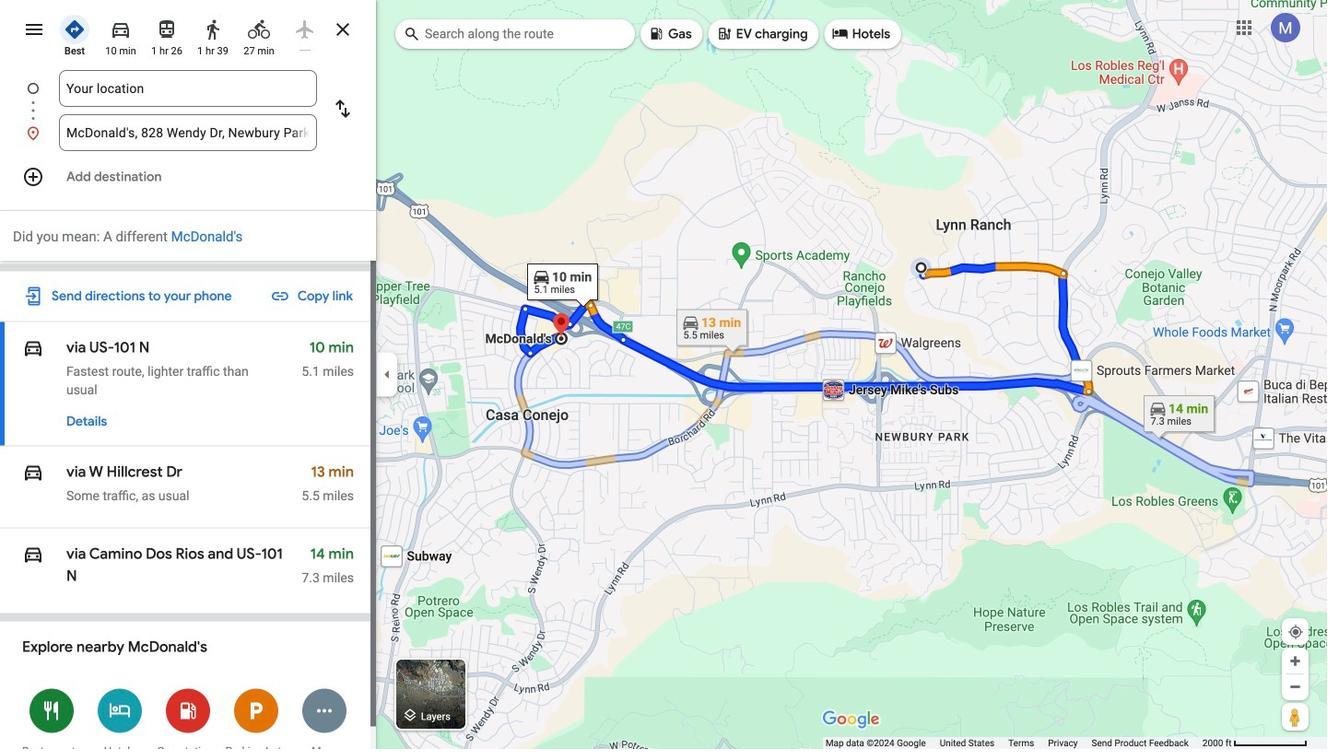 Task type: vqa. For each thing, say whether or not it's contained in the screenshot.
10 PM
no



Task type: describe. For each thing, give the bounding box(es) containing it.
Starting point Your location field
[[66, 77, 310, 100]]

1 vertical spatial driving image
[[22, 337, 44, 359]]

walking image
[[202, 18, 224, 41]]

none field destination mcdonald's, 828 wendy dr, newbury park, ca 91320
[[66, 114, 310, 151]]

none radio the transit
[[148, 11, 186, 58]]

zoom in image
[[1289, 655, 1303, 669]]

none radio best travel modes
[[55, 11, 94, 58]]

2 vertical spatial driving image
[[22, 544, 44, 566]]

cycling image
[[248, 18, 270, 41]]

zoom out image
[[1289, 680, 1303, 694]]

Destination McDonald's, 828 Wendy Dr, Newbury Park, CA 91320 field
[[66, 122, 310, 144]]

none radio flights
[[286, 11, 325, 51]]

best travel modes image
[[64, 18, 86, 41]]

driving image
[[22, 462, 44, 484]]

none radio cycling
[[240, 11, 278, 58]]

directions main content
[[0, 0, 376, 750]]

transit image
[[156, 18, 178, 41]]



Task type: locate. For each thing, give the bounding box(es) containing it.
driving image
[[110, 18, 132, 41], [22, 337, 44, 359], [22, 544, 44, 566]]

none radio walking
[[194, 11, 232, 58]]

1 none radio from the left
[[55, 11, 94, 58]]

1 horizontal spatial none radio
[[194, 11, 232, 58]]

show street view coverage image
[[1283, 704, 1309, 731]]

none field down starting point your location field
[[66, 114, 310, 151]]

1 list item from the top
[[0, 70, 408, 129]]

2 none field from the top
[[66, 114, 310, 151]]

none field starting point your location
[[66, 70, 310, 107]]

2 list item from the top
[[0, 114, 376, 151]]

show your location image
[[1288, 624, 1305, 641]]

2 horizontal spatial none radio
[[240, 11, 278, 58]]

google account: mor greenbaum  
(mor.greenbaum@adept.ai) image
[[1272, 13, 1301, 43]]

None field
[[66, 70, 310, 107], [66, 114, 310, 151]]

1 vertical spatial none field
[[66, 114, 310, 151]]

0 vertical spatial driving image
[[110, 18, 132, 41]]

2 none radio from the left
[[194, 11, 232, 58]]

1 none field from the top
[[66, 70, 310, 107]]

3 none radio from the left
[[240, 11, 278, 58]]

list item
[[0, 70, 408, 129], [0, 114, 376, 151]]

0 horizontal spatial none radio
[[55, 11, 94, 58]]

collapse side panel image
[[377, 365, 397, 385]]

google maps element
[[0, 0, 1328, 750]]

None radio
[[101, 11, 140, 58], [148, 11, 186, 58], [286, 11, 325, 51], [101, 11, 140, 58]]

list item inside list
[[0, 114, 376, 151]]

none field up destination mcdonald's, 828 wendy dr, newbury park, ca 91320 field
[[66, 70, 310, 107]]

flights image
[[294, 18, 316, 41]]

None radio
[[55, 11, 94, 58], [194, 11, 232, 58], [240, 11, 278, 58]]

0 vertical spatial none field
[[66, 70, 310, 107]]

list
[[0, 70, 408, 151]]

list inside google maps element
[[0, 70, 408, 151]]

list item down walking radio
[[0, 70, 408, 129]]

list item down starting point your location field
[[0, 114, 376, 151]]



